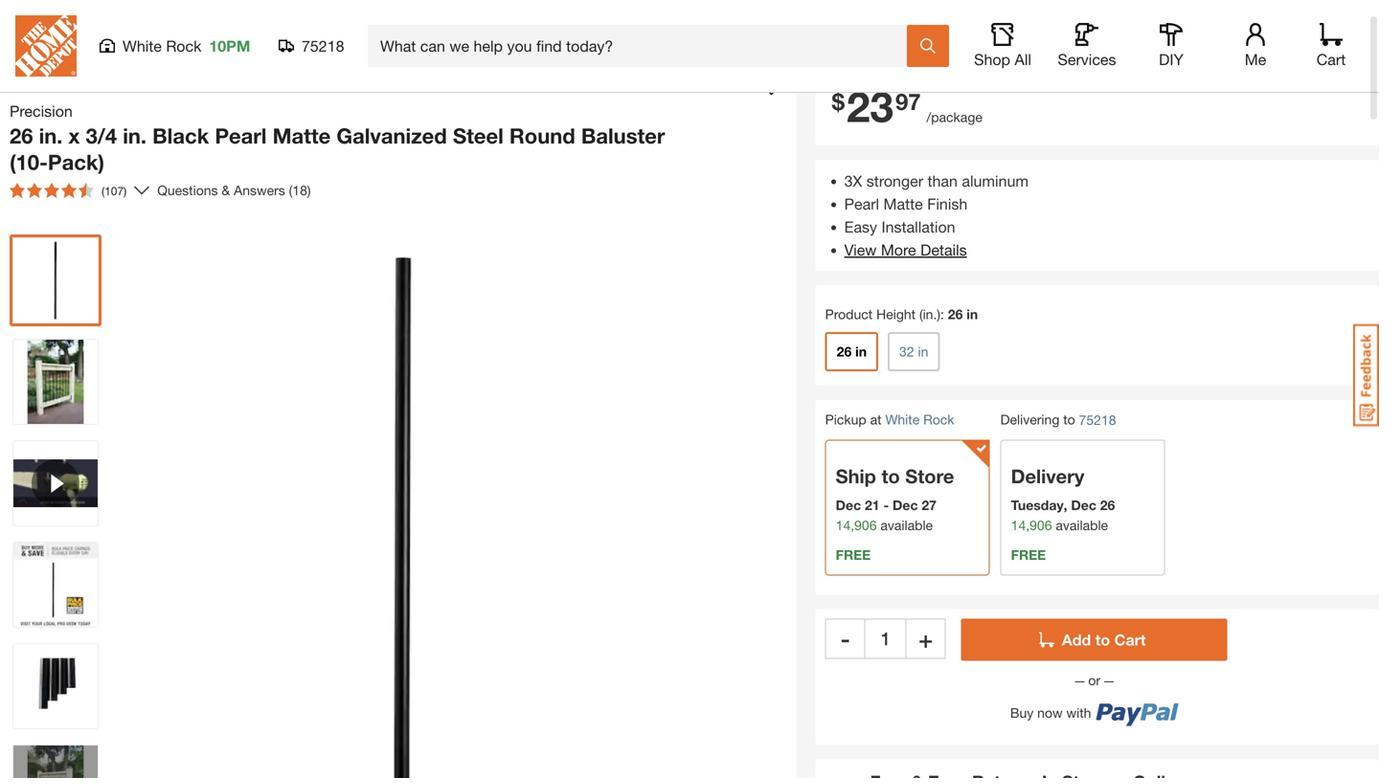 Task type: vqa. For each thing, say whether or not it's contained in the screenshot.
topmost the to
yes



Task type: describe. For each thing, give the bounding box(es) containing it.
steel
[[453, 123, 504, 148]]

galvanized
[[337, 123, 447, 148]]

tuesday,
[[1011, 497, 1067, 513]]

balusters
[[410, 29, 474, 47]]

deck
[[297, 29, 332, 47]]

$
[[832, 88, 845, 115]]

ship
[[836, 465, 876, 488]]

- inside button
[[841, 625, 850, 652]]

26 right ":"
[[948, 306, 963, 322]]

baluster
[[581, 123, 665, 148]]

product height (in.) : 26 in
[[825, 306, 978, 322]]

precision 26 in. x 3/4 in. black pearl matte galvanized steel round baluster (10-pack)
[[10, 102, 665, 175]]

32
[[899, 344, 914, 360]]

...
[[13, 32, 24, 48]]

lumber & composites link
[[48, 29, 201, 47]]

deck railings link
[[297, 29, 390, 47]]

0 vertical spatial white
[[123, 37, 162, 55]]

32 in button
[[888, 332, 940, 371]]

pearl inside 3x stronger than aluminum pearl matte finish easy installation view more details
[[844, 195, 879, 213]]

easy
[[844, 218, 877, 236]]

:
[[940, 306, 944, 322]]

(18)
[[289, 182, 311, 198]]

26 in
[[837, 344, 867, 360]]

delivering
[[1000, 412, 1060, 428]]

free for tuesday,
[[1011, 547, 1046, 563]]

26 in button
[[825, 332, 878, 371]]

add
[[1062, 631, 1091, 649]]

buy now with
[[1010, 705, 1091, 721]]

with
[[1066, 705, 1091, 721]]

black precision balusters spindles bal 26 r bp 64.0 image
[[13, 238, 98, 323]]

75218 link
[[1079, 410, 1116, 430]]

1 in. from the left
[[39, 123, 63, 148]]

black precision balusters spindles bal 26 r bp 40.2 image
[[13, 543, 98, 627]]

2 / from the left
[[209, 31, 213, 47]]

What can we help you find today? search field
[[380, 26, 906, 66]]

aluminum
[[962, 172, 1029, 190]]

diy
[[1159, 50, 1184, 68]]

delivering to 75218
[[1000, 412, 1116, 428]]

(10-
[[10, 149, 48, 175]]

75218 inside delivering to 75218
[[1079, 412, 1116, 428]]

at
[[870, 412, 882, 428]]

14,906 inside delivery tuesday, dec 26 14,906 available
[[1011, 517, 1052, 533]]

2 # from the left
[[1152, 29, 1159, 42]]

4 / from the left
[[398, 31, 402, 47]]

in for 26 in
[[855, 344, 867, 360]]

black
[[152, 123, 209, 148]]

composites
[[119, 29, 201, 47]]

or
[[1085, 673, 1104, 688]]

precision link
[[10, 100, 80, 123]]

delivery
[[1011, 465, 1084, 488]]

23
[[847, 81, 893, 131]]

internet # 206350298 model # bal-26-r-bp store sku # 1001663217
[[1000, 29, 1371, 42]]

services button
[[1056, 23, 1118, 69]]

3x stronger than aluminum pearl matte finish easy installation view more details
[[844, 172, 1029, 259]]

(107) link
[[2, 175, 150, 206]]

finish
[[927, 195, 968, 213]]

stronger
[[867, 172, 923, 190]]

sku
[[1271, 29, 1295, 42]]

21
[[865, 497, 880, 513]]

view more details link
[[844, 241, 967, 259]]

diy button
[[1141, 23, 1202, 69]]

1 # from the left
[[1042, 29, 1049, 42]]

/package
[[927, 109, 982, 125]]

26 inside delivery tuesday, dec 26 14,906 available
[[1100, 497, 1115, 513]]

to for cart
[[1095, 631, 1110, 649]]

cart link
[[1310, 23, 1352, 69]]

26-
[[1188, 29, 1205, 42]]

details
[[920, 241, 967, 259]]

lumber
[[48, 29, 101, 47]]

r-
[[1205, 29, 1218, 42]]

1 / from the left
[[36, 31, 40, 47]]

buy
[[1010, 705, 1034, 721]]

decking link
[[221, 29, 277, 47]]

+ button
[[906, 619, 946, 659]]

pack)
[[48, 149, 104, 175]]

1 horizontal spatial &
[[222, 182, 230, 198]]

the home depot logo image
[[15, 15, 77, 77]]

1001663217
[[1308, 29, 1371, 42]]

... button
[[10, 27, 28, 54]]

3 / from the left
[[285, 31, 289, 47]]

bp
[[1218, 29, 1233, 42]]

now
[[1037, 705, 1063, 721]]

black precision balusters spindles bal 26 r bp e1.1 image
[[13, 340, 98, 424]]

than
[[928, 172, 958, 190]]

3x
[[844, 172, 862, 190]]

product
[[825, 306, 873, 322]]

1 dec from the left
[[836, 497, 861, 513]]

model
[[1117, 29, 1149, 42]]

- button
[[825, 619, 865, 659]]

206350298
[[1052, 29, 1109, 42]]

75218 inside button
[[302, 37, 344, 55]]

internet
[[1000, 29, 1039, 42]]

ship to store dec 21 - dec 27 14,906 available
[[836, 465, 954, 533]]

0 horizontal spatial &
[[105, 29, 114, 47]]

1 horizontal spatial white
[[885, 412, 920, 428]]

black precision balusters spindles bal 26 r bp a0.3 image
[[13, 645, 98, 729]]

decking
[[221, 29, 277, 47]]

me button
[[1225, 23, 1286, 69]]

delivery tuesday, dec 26 14,906 available
[[1011, 465, 1115, 533]]



Task type: locate. For each thing, give the bounding box(es) containing it.
shop all button
[[972, 23, 1033, 69]]

in right ":"
[[967, 306, 978, 322]]

pearl up questions & answers (18)
[[215, 123, 267, 148]]

0 vertical spatial matte
[[273, 123, 331, 148]]

1 horizontal spatial store
[[1241, 29, 1268, 42]]

buy now with button
[[961, 690, 1227, 727]]

3/4
[[86, 123, 117, 148]]

&
[[105, 29, 114, 47], [478, 29, 488, 47], [222, 182, 230, 198]]

6194052011001 image
[[13, 441, 98, 526]]

14,906 inside the ship to store dec 21 - dec 27 14,906 available
[[836, 517, 877, 533]]

black precision balusters spindles bal 26 r bp 1d.4 image
[[13, 746, 98, 779]]

# right sku
[[1298, 29, 1304, 42]]

0 vertical spatial cart
[[1317, 50, 1346, 68]]

/ left decking on the top of page
[[209, 31, 213, 47]]

height
[[876, 306, 916, 322]]

14,906
[[836, 517, 877, 533], [1011, 517, 1052, 533]]

3 dec from the left
[[1071, 497, 1096, 513]]

store
[[1241, 29, 1268, 42], [905, 465, 954, 488]]

shop all
[[974, 50, 1031, 68]]

0 vertical spatial -
[[883, 497, 889, 513]]

0 horizontal spatial #
[[1042, 29, 1049, 42]]

0 vertical spatial rock
[[166, 37, 201, 55]]

2 available from the left
[[1056, 517, 1108, 533]]

free down tuesday,
[[1011, 547, 1046, 563]]

store inside the ship to store dec 21 - dec 27 14,906 available
[[905, 465, 954, 488]]

available inside delivery tuesday, dec 26 14,906 available
[[1056, 517, 1108, 533]]

pearl
[[215, 123, 267, 148], [844, 195, 879, 213]]

more
[[881, 241, 916, 259]]

all
[[1015, 50, 1031, 68]]

1 vertical spatial -
[[841, 625, 850, 652]]

in. right 3/4
[[123, 123, 147, 148]]

... / lumber & composites / decking / deck railings / balusters & spindles
[[10, 29, 552, 48]]

(in.)
[[919, 306, 940, 322]]

1 horizontal spatial rock
[[923, 412, 954, 428]]

- left +
[[841, 625, 850, 652]]

1 horizontal spatial in
[[918, 344, 928, 360]]

26 inside precision 26 in. x 3/4 in. black pearl matte galvanized steel round baluster (10-pack)
[[10, 123, 33, 148]]

pearl inside precision 26 in. x 3/4 in. black pearl matte galvanized steel round baluster (10-pack)
[[215, 123, 267, 148]]

matte down stronger
[[884, 195, 923, 213]]

14,906 down tuesday,
[[1011, 517, 1052, 533]]

dec right tuesday,
[[1071, 497, 1096, 513]]

26
[[10, 123, 33, 148], [948, 306, 963, 322], [837, 344, 852, 360], [1100, 497, 1115, 513]]

# left bal-
[[1152, 29, 1159, 42]]

round
[[509, 123, 575, 148]]

10pm
[[209, 37, 250, 55]]

in
[[967, 306, 978, 322], [855, 344, 867, 360], [918, 344, 928, 360]]

to for 75218
[[1063, 412, 1075, 428]]

0 horizontal spatial to
[[881, 465, 900, 488]]

1 vertical spatial rock
[[923, 412, 954, 428]]

pickup
[[825, 412, 866, 428]]

store up 27
[[905, 465, 954, 488]]

1 horizontal spatial matte
[[884, 195, 923, 213]]

rock right at
[[923, 412, 954, 428]]

1 horizontal spatial to
[[1063, 412, 1075, 428]]

26 right tuesday,
[[1100, 497, 1115, 513]]

/ right ... at the left top of page
[[36, 31, 40, 47]]

+
[[919, 625, 933, 652]]

0 vertical spatial store
[[1241, 29, 1268, 42]]

2 horizontal spatial &
[[478, 29, 488, 47]]

1 horizontal spatial 14,906
[[1011, 517, 1052, 533]]

in.
[[39, 123, 63, 148], [123, 123, 147, 148]]

1 horizontal spatial free
[[1011, 547, 1046, 563]]

2 horizontal spatial in
[[967, 306, 978, 322]]

(107) button
[[2, 175, 134, 206]]

0 vertical spatial 75218
[[302, 37, 344, 55]]

pearl up easy
[[844, 195, 879, 213]]

0 horizontal spatial dec
[[836, 497, 861, 513]]

& left spindles
[[478, 29, 488, 47]]

free for to
[[836, 547, 871, 563]]

to for store
[[881, 465, 900, 488]]

/ right railings
[[398, 31, 402, 47]]

available inside the ship to store dec 21 - dec 27 14,906 available
[[880, 517, 933, 533]]

shop
[[974, 50, 1010, 68]]

0 horizontal spatial cart
[[1114, 631, 1146, 649]]

None field
[[865, 619, 906, 659]]

questions
[[157, 182, 218, 198]]

white right lumber
[[123, 37, 162, 55]]

1 vertical spatial matte
[[884, 195, 923, 213]]

# right the "internet"
[[1042, 29, 1049, 42]]

to inside the ship to store dec 21 - dec 27 14,906 available
[[881, 465, 900, 488]]

cart inside button
[[1114, 631, 1146, 649]]

questions & answers (18)
[[157, 182, 311, 198]]

26 down product
[[837, 344, 852, 360]]

0 vertical spatial pearl
[[215, 123, 267, 148]]

2 vertical spatial to
[[1095, 631, 1110, 649]]

4.5 stars image
[[10, 183, 94, 198]]

white rock 10pm
[[123, 37, 250, 55]]

- right the '21'
[[883, 497, 889, 513]]

2 horizontal spatial to
[[1095, 631, 1110, 649]]

$ 23 97 /package
[[832, 81, 982, 131]]

2 in. from the left
[[123, 123, 147, 148]]

1 horizontal spatial cart
[[1317, 50, 1346, 68]]

dec left 27
[[893, 497, 918, 513]]

26 inside 'button'
[[837, 344, 852, 360]]

feedback link image
[[1353, 324, 1379, 427]]

view
[[844, 241, 877, 259]]

0 horizontal spatial rock
[[166, 37, 201, 55]]

1 horizontal spatial dec
[[893, 497, 918, 513]]

rock
[[166, 37, 201, 55], [923, 412, 954, 428]]

97
[[895, 88, 921, 115]]

2 14,906 from the left
[[1011, 517, 1052, 533]]

free down the '21'
[[836, 547, 871, 563]]

0 horizontal spatial in.
[[39, 123, 63, 148]]

spindles
[[492, 29, 552, 47]]

in. left the x
[[39, 123, 63, 148]]

to inside button
[[1095, 631, 1110, 649]]

0 horizontal spatial free
[[836, 547, 871, 563]]

matte
[[273, 123, 331, 148], [884, 195, 923, 213]]

cart
[[1317, 50, 1346, 68], [1114, 631, 1146, 649]]

bal-
[[1162, 29, 1188, 42]]

-
[[883, 497, 889, 513], [841, 625, 850, 652]]

0 horizontal spatial available
[[880, 517, 933, 533]]

1 vertical spatial to
[[881, 465, 900, 488]]

to left 75218 link
[[1063, 412, 1075, 428]]

installation
[[882, 218, 955, 236]]

0 horizontal spatial store
[[905, 465, 954, 488]]

26 up (10-
[[10, 123, 33, 148]]

1 vertical spatial 75218
[[1079, 412, 1116, 428]]

14,906 down the '21'
[[836, 517, 877, 533]]

0 horizontal spatial 75218
[[302, 37, 344, 55]]

0 horizontal spatial pearl
[[215, 123, 267, 148]]

dec left the '21'
[[836, 497, 861, 513]]

0 horizontal spatial -
[[841, 625, 850, 652]]

& right lumber
[[105, 29, 114, 47]]

matte up (18)
[[273, 123, 331, 148]]

store up me
[[1241, 29, 1268, 42]]

in for 32 in
[[918, 344, 928, 360]]

in inside 26 in 'button'
[[855, 344, 867, 360]]

0 vertical spatial to
[[1063, 412, 1075, 428]]

available down 27
[[880, 517, 933, 533]]

- inside the ship to store dec 21 - dec 27 14,906 available
[[883, 497, 889, 513]]

balusters & spindles link
[[410, 29, 552, 47]]

available down tuesday,
[[1056, 517, 1108, 533]]

1 horizontal spatial -
[[883, 497, 889, 513]]

white
[[123, 37, 162, 55], [885, 412, 920, 428]]

1 horizontal spatial 75218
[[1079, 412, 1116, 428]]

1 horizontal spatial pearl
[[844, 195, 879, 213]]

dec inside delivery tuesday, dec 26 14,906 available
[[1071, 497, 1096, 513]]

2 free from the left
[[1011, 547, 1046, 563]]

matte inside precision 26 in. x 3/4 in. black pearl matte galvanized steel round baluster (10-pack)
[[273, 123, 331, 148]]

in down product
[[855, 344, 867, 360]]

/ left 'deck'
[[285, 31, 289, 47]]

cart right add
[[1114, 631, 1146, 649]]

matte inside 3x stronger than aluminum pearl matte finish easy installation view more details
[[884, 195, 923, 213]]

32 in
[[899, 344, 928, 360]]

0 horizontal spatial 14,906
[[836, 517, 877, 533]]

rock left "10pm"
[[166, 37, 201, 55]]

0 horizontal spatial in
[[855, 344, 867, 360]]

services
[[1058, 50, 1116, 68]]

75218
[[302, 37, 344, 55], [1079, 412, 1116, 428]]

1 horizontal spatial available
[[1056, 517, 1108, 533]]

x
[[69, 123, 80, 148]]

white rock button
[[885, 412, 954, 428]]

75218 button
[[279, 36, 345, 56]]

(107)
[[102, 184, 127, 198]]

precision
[[10, 102, 73, 120]]

to inside delivering to 75218
[[1063, 412, 1075, 428]]

2 horizontal spatial #
[[1298, 29, 1304, 42]]

in inside the 32 in button
[[918, 344, 928, 360]]

& left answers
[[222, 182, 230, 198]]

1 free from the left
[[836, 547, 871, 563]]

1 horizontal spatial in.
[[123, 123, 147, 148]]

1 vertical spatial store
[[905, 465, 954, 488]]

1 vertical spatial cart
[[1114, 631, 1146, 649]]

0 horizontal spatial matte
[[273, 123, 331, 148]]

1 vertical spatial white
[[885, 412, 920, 428]]

add to cart button
[[961, 619, 1227, 661]]

dec
[[836, 497, 861, 513], [893, 497, 918, 513], [1071, 497, 1096, 513]]

answers
[[234, 182, 285, 198]]

in right 32
[[918, 344, 928, 360]]

white right at
[[885, 412, 920, 428]]

cart down 1001663217
[[1317, 50, 1346, 68]]

1 available from the left
[[880, 517, 933, 533]]

0 horizontal spatial white
[[123, 37, 162, 55]]

1 14,906 from the left
[[836, 517, 877, 533]]

2 dec from the left
[[893, 497, 918, 513]]

2 horizontal spatial dec
[[1071, 497, 1096, 513]]

pickup at white rock
[[825, 412, 954, 428]]

1 horizontal spatial #
[[1152, 29, 1159, 42]]

1 vertical spatial pearl
[[844, 195, 879, 213]]

me
[[1245, 50, 1266, 68]]

3 # from the left
[[1298, 29, 1304, 42]]

to right ship
[[881, 465, 900, 488]]

to right add
[[1095, 631, 1110, 649]]



